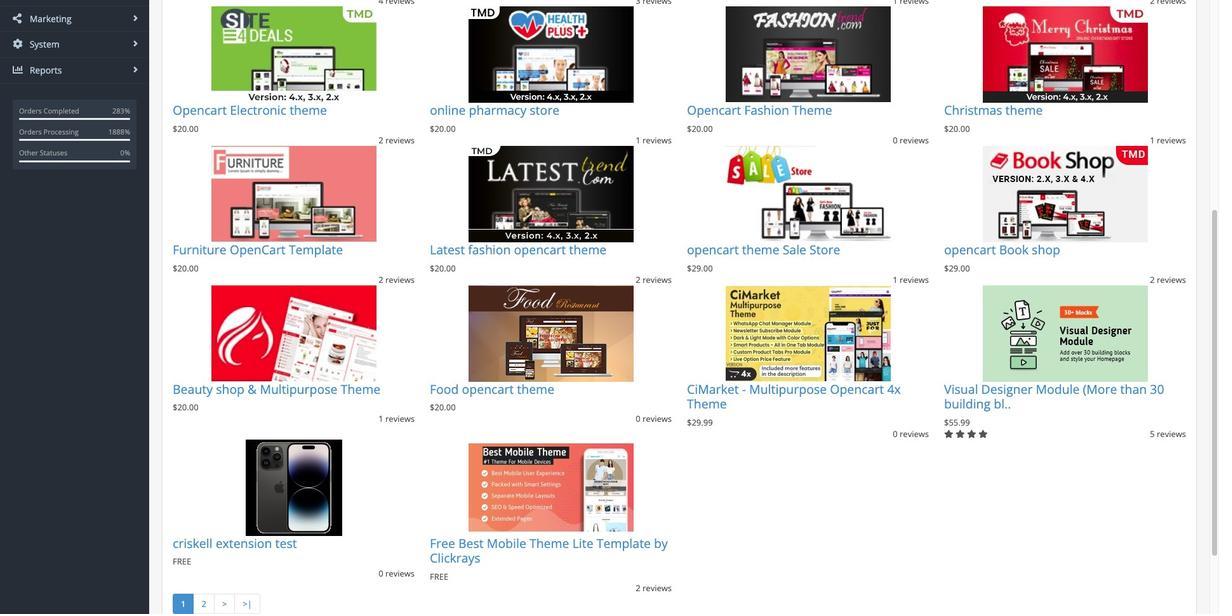 Task type: vqa. For each thing, say whether or not it's contained in the screenshot.


Task type: describe. For each thing, give the bounding box(es) containing it.
$20.00 inside food opencart theme $20.00 0 reviews
[[430, 402, 456, 414]]

online pharmacy store image
[[469, 7, 634, 103]]

$29.99
[[687, 417, 713, 429]]

reviews inside food opencart theme $20.00 0 reviews
[[643, 414, 672, 425]]

latest fashion opencart theme link
[[430, 241, 607, 259]]

free best mobile theme lite template by clickrays free 2 reviews
[[430, 536, 672, 595]]

> link
[[214, 595, 235, 615]]

0%
[[120, 148, 130, 158]]

beauty shop & multipurpose theme $20.00 1 reviews
[[173, 381, 415, 425]]

furniture opencart  template image
[[211, 146, 376, 243]]

extension
[[216, 536, 272, 553]]

furniture opencart template link
[[173, 241, 343, 259]]

opencart for opencart fashion theme
[[687, 102, 741, 119]]

2 for furniture opencart template
[[379, 274, 383, 286]]

opencart fashion theme $20.00
[[687, 102, 833, 135]]

than
[[1121, 381, 1148, 398]]

free inside free best mobile theme lite template by clickrays free 2 reviews
[[430, 572, 449, 583]]

$20.00 inside 'latest fashion opencart theme $20.00'
[[430, 263, 456, 274]]

$20.00 inside opencart fashion theme $20.00
[[687, 123, 713, 135]]

0 reviews
[[893, 135, 929, 146]]

food opencart theme link
[[430, 381, 555, 398]]

cog image
[[13, 39, 24, 49]]

building
[[945, 396, 991, 413]]

$20.00 inside christmas theme $20.00
[[945, 123, 970, 135]]

free best mobile theme lite template by clickrays image
[[469, 440, 634, 537]]

reports link
[[0, 58, 149, 83]]

christmas
[[945, 102, 1003, 119]]

shop inside beauty shop & multipurpose theme $20.00 1 reviews
[[216, 381, 245, 398]]

furniture opencart template $20.00
[[173, 241, 343, 274]]

opencart inside "opencart book shop $29.00"
[[945, 241, 997, 259]]

&
[[248, 381, 257, 398]]

food opencart theme image
[[469, 286, 634, 382]]

cimarket - multipurpose opencart 4x theme link
[[687, 381, 901, 413]]

opencart electronic theme $20.00
[[173, 102, 327, 135]]

opencart book shop image
[[983, 146, 1148, 243]]

processing
[[44, 127, 79, 137]]

visual
[[945, 381, 979, 398]]

>| link
[[235, 595, 260, 615]]

fashion
[[468, 241, 511, 259]]

christmas theme link
[[945, 102, 1043, 119]]

1 for christmas theme
[[1151, 135, 1155, 146]]

store
[[530, 102, 560, 119]]

orders processing
[[19, 127, 79, 137]]

beauty
[[173, 381, 213, 398]]

0 inside food opencart theme $20.00 0 reviews
[[636, 414, 641, 425]]

online
[[430, 102, 466, 119]]

sale
[[783, 241, 807, 259]]

5 reviews
[[1151, 429, 1187, 440]]

visual designer module (more than 30 building bl.. link
[[945, 381, 1165, 413]]

1 for opencart theme sale store
[[893, 274, 898, 286]]

$20.00 inside online pharmacy store $20.00
[[430, 123, 456, 135]]

opencart electronic theme link
[[173, 102, 327, 119]]

statuses
[[40, 148, 67, 158]]

clickrays
[[430, 550, 481, 568]]

electronic
[[230, 102, 287, 119]]

template inside furniture opencart template $20.00
[[289, 241, 343, 259]]

pharmacy
[[469, 102, 527, 119]]

2 reviews for opencart electronic theme
[[379, 135, 415, 146]]

free
[[430, 536, 455, 553]]

2 reviews for latest fashion opencart theme
[[636, 274, 672, 286]]

5
[[1151, 429, 1155, 440]]

completed
[[44, 106, 79, 115]]

opencart book shop $29.00
[[945, 241, 1061, 274]]

opencart theme sale store link
[[687, 241, 841, 259]]

best
[[459, 536, 484, 553]]

furniture
[[173, 241, 227, 259]]

reviews inside beauty shop & multipurpose theme $20.00 1 reviews
[[386, 414, 415, 425]]

$29.00 inside opencart theme sale store $29.00
[[687, 263, 713, 274]]

criskell extension test link
[[173, 536, 297, 553]]

1 star image from the left
[[945, 431, 954, 439]]

opencart fashion theme link
[[687, 102, 833, 119]]

cimarket - multipurpose opencart 4x theme $29.99 0 reviews
[[687, 381, 929, 440]]

online pharmacy store $20.00
[[430, 102, 560, 135]]

$55.99
[[945, 417, 970, 429]]

reviews inside free best mobile theme lite template by clickrays free 2 reviews
[[643, 583, 672, 595]]

opencart electronic theme image
[[211, 7, 376, 103]]

2 for latest fashion opencart theme
[[636, 274, 641, 286]]

designer
[[982, 381, 1033, 398]]

latest fashion opencart theme image
[[469, 146, 634, 243]]

opencart inside cimarket - multipurpose opencart 4x theme $29.99 0 reviews
[[830, 381, 885, 398]]

theme inside 'latest fashion opencart theme $20.00'
[[569, 241, 607, 259]]

orders completed
[[19, 106, 79, 115]]

opencart fashion theme image
[[726, 7, 891, 103]]

opencart for opencart electronic theme
[[173, 102, 227, 119]]

food
[[430, 381, 459, 398]]

orders for orders completed
[[19, 106, 42, 115]]

mobile
[[487, 536, 527, 553]]

visual designer module (more than 30 building bl.. $55.99
[[945, 381, 1165, 429]]

system
[[27, 38, 60, 50]]



Task type: locate. For each thing, give the bounding box(es) containing it.
free best mobile theme lite template by clickrays link
[[430, 536, 668, 568]]

0 horizontal spatial template
[[289, 241, 343, 259]]

1 horizontal spatial free
[[430, 572, 449, 583]]

>|
[[243, 599, 252, 611]]

0 inside criskell extension test free 0 reviews
[[379, 568, 383, 580]]

opencart inside 'latest fashion opencart theme $20.00'
[[514, 241, 566, 259]]

bl..
[[994, 396, 1012, 413]]

shop right the book
[[1032, 241, 1061, 259]]

template inside free best mobile theme lite template by clickrays free 2 reviews
[[597, 536, 651, 553]]

1 vertical spatial orders
[[19, 127, 42, 137]]

opencart left 4x
[[830, 381, 885, 398]]

free inside criskell extension test free 0 reviews
[[173, 557, 191, 568]]

theme inside beauty shop & multipurpose theme $20.00 1 reviews
[[341, 381, 381, 398]]

0 vertical spatial free
[[173, 557, 191, 568]]

cimarket
[[687, 381, 739, 398]]

1 horizontal spatial template
[[597, 536, 651, 553]]

criskell extension test free 0 reviews
[[173, 536, 415, 580]]

opencart
[[230, 241, 286, 259]]

1 $29.00 from the left
[[687, 263, 713, 274]]

orders up orders processing
[[19, 106, 42, 115]]

fashion
[[745, 102, 790, 119]]

3 star image from the left
[[968, 431, 977, 439]]

$29.00 inside "opencart book shop $29.00"
[[945, 263, 970, 274]]

1 horizontal spatial shop
[[1032, 241, 1061, 259]]

1 reviews for online pharmacy store
[[636, 135, 672, 146]]

by
[[654, 536, 668, 553]]

beauty shop & multipurpose theme image
[[211, 286, 376, 382]]

theme inside opencart fashion theme $20.00
[[793, 102, 833, 119]]

template
[[289, 241, 343, 259], [597, 536, 651, 553]]

opencart inside opencart electronic theme $20.00
[[173, 102, 227, 119]]

283%
[[112, 106, 130, 115]]

0 vertical spatial shop
[[1032, 241, 1061, 259]]

free down clickrays at left bottom
[[430, 572, 449, 583]]

30
[[1151, 381, 1165, 398]]

theme inside opencart theme sale store $29.00
[[742, 241, 780, 259]]

2 multipurpose from the left
[[750, 381, 827, 398]]

marketing link
[[0, 6, 149, 31]]

$29.00
[[687, 263, 713, 274], [945, 263, 970, 274]]

2 orders from the top
[[19, 127, 42, 137]]

2 link
[[193, 595, 215, 615]]

theme inside free best mobile theme lite template by clickrays free 2 reviews
[[530, 536, 570, 553]]

multipurpose right &
[[260, 381, 338, 398]]

store
[[810, 241, 841, 259]]

free
[[173, 557, 191, 568], [430, 572, 449, 583]]

criskell
[[173, 536, 213, 553]]

2 star image from the left
[[956, 431, 965, 439]]

2 reviews for opencart book shop
[[1151, 274, 1187, 286]]

4 star image from the left
[[979, 431, 988, 439]]

1 vertical spatial shop
[[216, 381, 245, 398]]

2 for opencart electronic theme
[[379, 135, 383, 146]]

0 horizontal spatial multipurpose
[[260, 381, 338, 398]]

2
[[379, 135, 383, 146], [379, 274, 383, 286], [636, 274, 641, 286], [1151, 274, 1155, 286], [636, 583, 641, 595], [202, 599, 206, 611]]

opencart book shop link
[[945, 241, 1061, 259]]

multipurpose inside cimarket - multipurpose opencart 4x theme $29.99 0 reviews
[[750, 381, 827, 398]]

2 horizontal spatial opencart
[[830, 381, 885, 398]]

1 vertical spatial free
[[430, 572, 449, 583]]

other
[[19, 148, 38, 158]]

opencart theme sale store image
[[726, 146, 891, 243]]

2 $29.00 from the left
[[945, 263, 970, 274]]

1 vertical spatial template
[[597, 536, 651, 553]]

reviews inside criskell extension test free 0 reviews
[[386, 568, 415, 580]]

multipurpose inside beauty shop & multipurpose theme $20.00 1 reviews
[[260, 381, 338, 398]]

1 horizontal spatial opencart
[[687, 102, 741, 119]]

marketing
[[27, 13, 72, 25]]

0 vertical spatial template
[[289, 241, 343, 259]]

opencart theme sale store $29.00
[[687, 241, 841, 274]]

2 inside free best mobile theme lite template by clickrays free 2 reviews
[[636, 583, 641, 595]]

shop left &
[[216, 381, 245, 398]]

chart bar image
[[13, 65, 24, 75]]

orders for orders processing
[[19, 127, 42, 137]]

multipurpose
[[260, 381, 338, 398], [750, 381, 827, 398]]

1 multipurpose from the left
[[260, 381, 338, 398]]

4x
[[888, 381, 901, 398]]

theme inside christmas theme $20.00
[[1006, 102, 1043, 119]]

$20.00 inside beauty shop & multipurpose theme $20.00 1 reviews
[[173, 402, 199, 414]]

free down criskell
[[173, 557, 191, 568]]

1 reviews
[[636, 135, 672, 146], [1151, 135, 1187, 146], [893, 274, 929, 286]]

criskell extension test image
[[211, 440, 376, 537]]

0 horizontal spatial $29.00
[[687, 263, 713, 274]]

christmas theme $20.00
[[945, 102, 1043, 135]]

1 horizontal spatial $29.00
[[945, 263, 970, 274]]

system link
[[0, 32, 149, 57]]

opencart left the electronic
[[173, 102, 227, 119]]

2 horizontal spatial 1 reviews
[[1151, 135, 1187, 146]]

multipurpose right - on the bottom right of the page
[[750, 381, 827, 398]]

2 reviews for furniture opencart template
[[379, 274, 415, 286]]

-
[[742, 381, 746, 398]]

beauty shop & multipurpose theme link
[[173, 381, 381, 398]]

template left by
[[597, 536, 651, 553]]

0 horizontal spatial free
[[173, 557, 191, 568]]

2 reviews
[[379, 135, 415, 146], [379, 274, 415, 286], [636, 274, 672, 286], [1151, 274, 1187, 286]]

theme inside cimarket - multipurpose opencart 4x theme $29.99 0 reviews
[[687, 396, 727, 413]]

>
[[222, 599, 227, 611]]

theme inside food opencart theme $20.00 0 reviews
[[517, 381, 555, 398]]

$20.00 inside opencart electronic theme $20.00
[[173, 123, 199, 135]]

$20.00 inside furniture opencart template $20.00
[[173, 263, 199, 274]]

opencart inside opencart fashion theme $20.00
[[687, 102, 741, 119]]

1 reviews for christmas theme
[[1151, 135, 1187, 146]]

shop
[[1032, 241, 1061, 259], [216, 381, 245, 398]]

0 horizontal spatial 1 reviews
[[636, 135, 672, 146]]

0 horizontal spatial opencart
[[173, 102, 227, 119]]

2 for opencart book shop
[[1151, 274, 1155, 286]]

opencart
[[514, 241, 566, 259], [687, 241, 739, 259], [945, 241, 997, 259], [462, 381, 514, 398]]

orders up other
[[19, 127, 42, 137]]

reviews inside cimarket - multipurpose opencart 4x theme $29.99 0 reviews
[[900, 429, 929, 440]]

1 for online pharmacy store
[[636, 135, 641, 146]]

1 orders from the top
[[19, 106, 42, 115]]

1 inside beauty shop & multipurpose theme $20.00 1 reviews
[[379, 414, 383, 425]]

opencart left the fashion
[[687, 102, 741, 119]]

online pharmacy store link
[[430, 102, 560, 119]]

latest fashion opencart theme $20.00
[[430, 241, 607, 274]]

1888%
[[108, 127, 130, 137]]

share alt image
[[13, 13, 24, 23]]

0 horizontal spatial shop
[[216, 381, 245, 398]]

theme inside opencart electronic theme $20.00
[[290, 102, 327, 119]]

0
[[893, 135, 898, 146], [636, 414, 641, 425], [893, 429, 898, 440], [379, 568, 383, 580]]

reviews
[[386, 135, 415, 146], [643, 135, 672, 146], [900, 135, 929, 146], [1158, 135, 1187, 146], [386, 274, 415, 286], [643, 274, 672, 286], [900, 274, 929, 286], [1158, 274, 1187, 286], [386, 414, 415, 425], [643, 414, 672, 425], [900, 429, 929, 440], [1158, 429, 1187, 440], [386, 568, 415, 580], [643, 583, 672, 595]]

(more
[[1084, 381, 1118, 398]]

0 vertical spatial orders
[[19, 106, 42, 115]]

star image
[[945, 431, 954, 439], [956, 431, 965, 439], [968, 431, 977, 439], [979, 431, 988, 439]]

opencart inside opencart theme sale store $29.00
[[687, 241, 739, 259]]

module
[[1036, 381, 1080, 398]]

theme
[[290, 102, 327, 119], [1006, 102, 1043, 119], [569, 241, 607, 259], [742, 241, 780, 259], [517, 381, 555, 398]]

$20.00
[[173, 123, 199, 135], [430, 123, 456, 135], [687, 123, 713, 135], [945, 123, 970, 135], [173, 263, 199, 274], [430, 263, 456, 274], [173, 402, 199, 414], [430, 402, 456, 414]]

christmas theme image
[[983, 7, 1148, 103]]

opencart inside food opencart theme $20.00 0 reviews
[[462, 381, 514, 398]]

other statuses
[[19, 148, 67, 158]]

visual designer module (more than 30 building bl.. image
[[983, 286, 1148, 382]]

1 horizontal spatial multipurpose
[[750, 381, 827, 398]]

latest
[[430, 241, 465, 259]]

book
[[1000, 241, 1029, 259]]

shop inside "opencart book shop $29.00"
[[1032, 241, 1061, 259]]

0 inside cimarket - multipurpose opencart 4x theme $29.99 0 reviews
[[893, 429, 898, 440]]

1 reviews for opencart theme sale store
[[893, 274, 929, 286]]

reports
[[27, 64, 62, 76]]

opencart
[[173, 102, 227, 119], [687, 102, 741, 119], [830, 381, 885, 398]]

1
[[636, 135, 641, 146], [1151, 135, 1155, 146], [893, 274, 898, 286], [379, 414, 383, 425], [181, 599, 186, 611]]

cimarket - multipurpose opencart 4x theme image
[[726, 286, 891, 382]]

food opencart theme $20.00 0 reviews
[[430, 381, 672, 425]]

template right the opencart
[[289, 241, 343, 259]]

lite
[[573, 536, 594, 553]]

test
[[275, 536, 297, 553]]

1 horizontal spatial 1 reviews
[[893, 274, 929, 286]]



